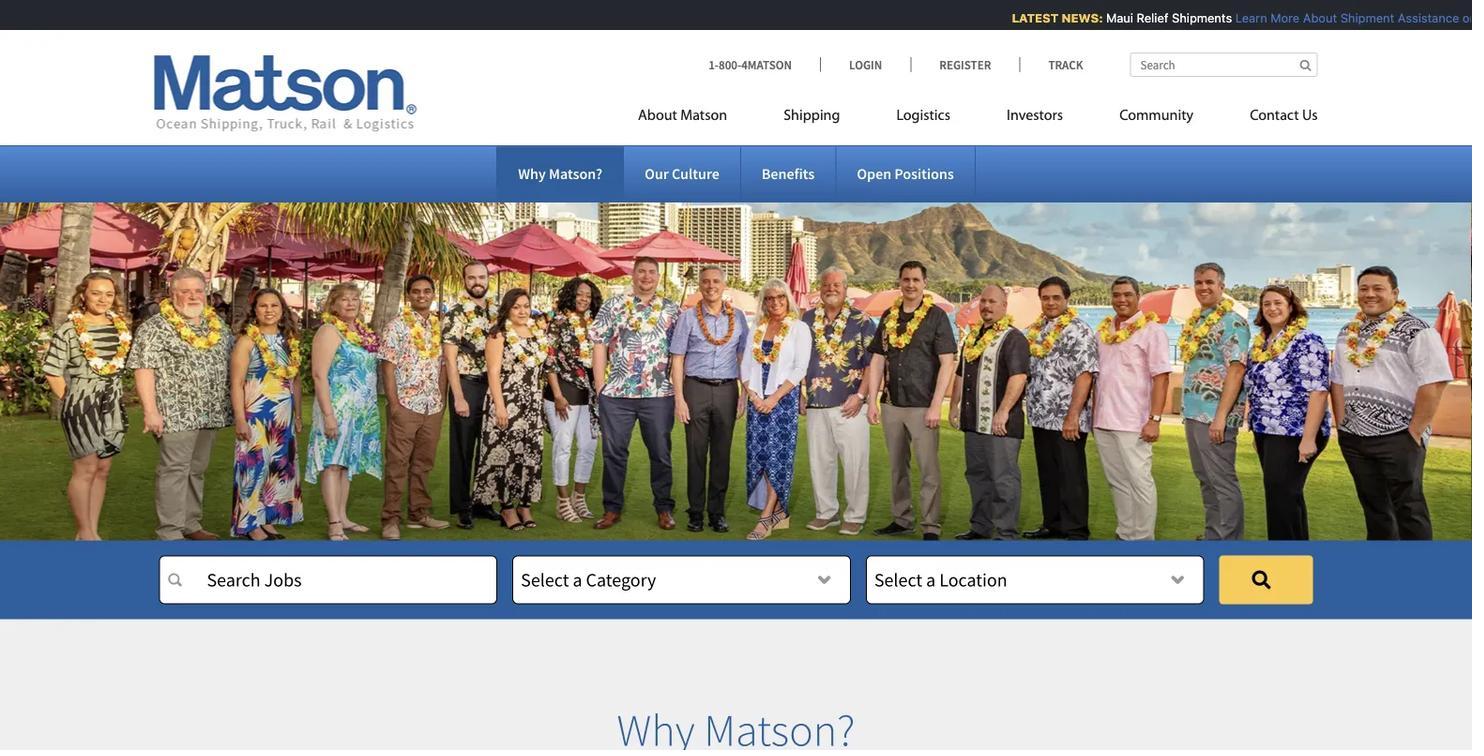 Task type: describe. For each thing, give the bounding box(es) containing it.
maui
[[1100, 11, 1127, 25]]

about matson
[[638, 108, 728, 123]]

logistics
[[897, 108, 951, 123]]

logistics link
[[869, 99, 979, 138]]

search image
[[1300, 59, 1312, 71]]

relief
[[1130, 11, 1162, 25]]

login
[[849, 57, 883, 72]]

1-800-4matson link
[[709, 57, 820, 72]]

investors
[[1007, 108, 1064, 123]]

track
[[1049, 57, 1084, 72]]

4matson
[[742, 57, 792, 72]]

shipping link
[[756, 99, 869, 138]]

shipment
[[1334, 11, 1388, 25]]

top menu navigation
[[638, 99, 1318, 138]]

about matson link
[[638, 99, 756, 138]]

contact us link
[[1222, 99, 1318, 138]]

assistance
[[1391, 11, 1453, 25]]

blue matson logo with ocean, shipping, truck, rail and logistics written beneath it. image
[[154, 55, 417, 132]]

community link
[[1092, 99, 1222, 138]]

news:
[[1055, 11, 1097, 25]]

1-800-4matson
[[709, 57, 792, 72]]

contact
[[1250, 108, 1300, 123]]

shipments
[[1165, 11, 1226, 25]]

register link
[[911, 57, 1020, 72]]

learn
[[1229, 11, 1261, 25]]



Task type: locate. For each thing, give the bounding box(es) containing it.
or
[[1456, 11, 1468, 25]]

c
[[1471, 11, 1473, 25]]

matson
[[681, 108, 728, 123]]

more
[[1264, 11, 1293, 25]]

login link
[[820, 57, 911, 72]]

about right more
[[1297, 11, 1331, 25]]

latest
[[1005, 11, 1052, 25]]

track link
[[1020, 57, 1084, 72]]

about
[[1297, 11, 1331, 25], [638, 108, 678, 123]]

shipping
[[784, 108, 840, 123]]

contact us
[[1250, 108, 1318, 123]]

1-
[[709, 57, 719, 72]]

learn more about shipment assistance or c link
[[1229, 11, 1473, 25]]

community
[[1120, 108, 1194, 123]]

0 horizontal spatial about
[[638, 108, 678, 123]]

800-
[[719, 57, 742, 72]]

1 vertical spatial about
[[638, 108, 678, 123]]

Search search field
[[1131, 53, 1318, 77]]

about left matson
[[638, 108, 678, 123]]

us
[[1303, 108, 1318, 123]]

register
[[940, 57, 992, 72]]

1 horizontal spatial about
[[1297, 11, 1331, 25]]

0 vertical spatial about
[[1297, 11, 1331, 25]]

investors link
[[979, 99, 1092, 138]]

latest news: maui relief shipments learn more about shipment assistance or c
[[1005, 11, 1473, 25]]

None search field
[[1131, 53, 1318, 77]]

about inside top menu navigation
[[638, 108, 678, 123]]



Task type: vqa. For each thing, say whether or not it's contained in the screenshot.
LATEST
yes



